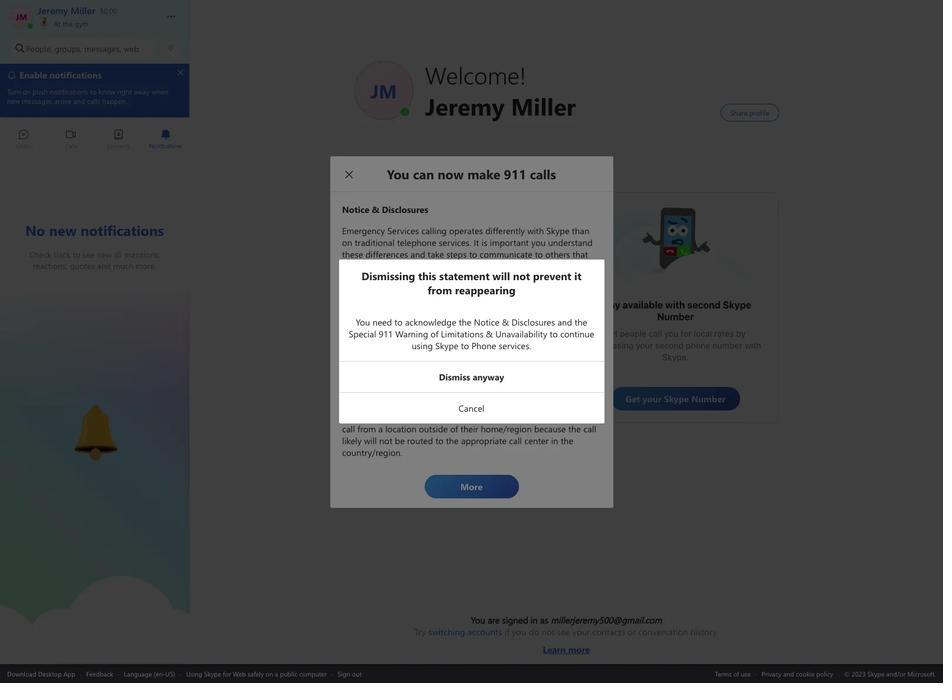 Task type: locate. For each thing, give the bounding box(es) containing it.
on
[[399, 335, 409, 345], [266, 669, 273, 678]]

1 horizontal spatial if
[[512, 323, 517, 333]]

1 vertical spatial or
[[628, 626, 636, 638]]

skype right using
[[204, 669, 221, 678]]

0 vertical spatial or
[[488, 335, 496, 345]]

with up no on the left of the page
[[442, 323, 458, 333]]

1 vertical spatial the
[[404, 323, 416, 333]]

(en-
[[154, 669, 165, 678]]

0 horizontal spatial the
[[63, 19, 73, 28]]

by
[[736, 329, 746, 339]]

second up local
[[687, 300, 721, 310]]

sign out link
[[338, 669, 362, 678]]

1 horizontal spatial you
[[664, 329, 679, 339]]

1 vertical spatial second
[[655, 340, 684, 350]]

download desktop app
[[7, 669, 75, 678]]

your
[[636, 340, 653, 350], [573, 626, 590, 638]]

1 vertical spatial skype
[[204, 669, 221, 678]]

share
[[379, 323, 402, 333]]

0 horizontal spatial second
[[655, 340, 684, 350]]

number
[[657, 312, 694, 322]]

language (en-us)
[[124, 669, 175, 678]]

0 horizontal spatial or
[[488, 335, 496, 345]]

with
[[665, 300, 685, 310], [442, 323, 458, 333], [745, 340, 761, 350]]

people
[[620, 329, 647, 339]]

1 horizontal spatial your
[[636, 340, 653, 350]]

0 vertical spatial skype.
[[411, 335, 438, 345]]

skype. down the invite
[[411, 335, 438, 345]]

invite
[[419, 323, 440, 333]]

1 horizontal spatial on
[[399, 335, 409, 345]]

available
[[623, 300, 663, 310]]

you
[[664, 329, 679, 339], [512, 626, 526, 638]]

accounts
[[468, 626, 502, 638]]

skype. down phone
[[662, 352, 689, 362]]

1 horizontal spatial for
[[681, 329, 692, 339]]

you right call
[[664, 329, 679, 339]]

groups,
[[55, 43, 82, 54]]

0 horizontal spatial skype
[[204, 669, 221, 678]]

0 vertical spatial if
[[512, 323, 517, 333]]

at the gym
[[52, 19, 88, 28]]

for left local
[[681, 329, 692, 339]]

the left the invite
[[404, 323, 416, 333]]

with inside the let people call you for local rates by purchasing your second phone number with skype.
[[745, 340, 761, 350]]

as
[[540, 614, 549, 626]]

1 horizontal spatial second
[[687, 300, 721, 310]]

conversation
[[638, 626, 688, 638]]

learn
[[543, 644, 566, 655]]

1 horizontal spatial or
[[628, 626, 636, 638]]

you inside try switching accounts if you do not see your contacts or conversation history. learn more
[[512, 626, 526, 638]]

1 vertical spatial you
[[512, 626, 526, 638]]

more
[[568, 644, 590, 655]]

people,
[[26, 43, 52, 54]]

are
[[488, 614, 500, 626]]

desktop
[[38, 669, 62, 678]]

0 vertical spatial on
[[399, 335, 409, 345]]

if inside share the invite with anyone even if they aren't on skype. no sign ups or downloads required.
[[512, 323, 517, 333]]

for left web
[[223, 669, 231, 678]]

0 vertical spatial you
[[664, 329, 679, 339]]

with down by
[[745, 340, 761, 350]]

0 horizontal spatial skype.
[[411, 335, 438, 345]]

the
[[63, 19, 73, 28], [404, 323, 416, 333]]

aren't
[[374, 335, 397, 345]]

0 horizontal spatial for
[[223, 669, 231, 678]]

download desktop app link
[[7, 669, 75, 678]]

privacy and cookie policy
[[762, 669, 834, 678]]

skype inside stay available with second skype number
[[723, 300, 752, 310]]

your right see
[[573, 626, 590, 638]]

learn more link
[[415, 638, 719, 655]]

second inside stay available with second skype number
[[687, 300, 721, 310]]

if right are
[[505, 626, 510, 638]]

0 vertical spatial second
[[687, 300, 721, 310]]

use
[[741, 669, 751, 678]]

computer
[[299, 669, 327, 678]]

if inside try switching accounts if you do not see your contacts or conversation history. learn more
[[505, 626, 510, 638]]

0 horizontal spatial on
[[266, 669, 273, 678]]

app
[[63, 669, 75, 678]]

downloads
[[498, 335, 541, 345]]

0 horizontal spatial if
[[505, 626, 510, 638]]

the right at at the left top of the page
[[63, 19, 73, 28]]

or right ups in the right of the page
[[488, 335, 496, 345]]

the inside button
[[63, 19, 73, 28]]

let
[[606, 329, 618, 339]]

out
[[352, 669, 362, 678]]

skype. inside the let people call you for local rates by purchasing your second phone number with skype.
[[662, 352, 689, 362]]

with up number in the top of the page
[[665, 300, 685, 310]]

0 vertical spatial for
[[681, 329, 692, 339]]

in
[[531, 614, 538, 626]]

contacts
[[593, 626, 625, 638]]

your inside try switching accounts if you do not see your contacts or conversation history. learn more
[[573, 626, 590, 638]]

2 vertical spatial with
[[745, 340, 761, 350]]

1 horizontal spatial the
[[404, 323, 416, 333]]

1 vertical spatial for
[[223, 669, 231, 678]]

your inside the let people call you for local rates by purchasing your second phone number with skype.
[[636, 340, 653, 350]]

if up 'downloads'
[[512, 323, 517, 333]]

with inside stay available with second skype number
[[665, 300, 685, 310]]

web
[[124, 43, 139, 54]]

the inside share the invite with anyone even if they aren't on skype. no sign ups or downloads required.
[[404, 323, 416, 333]]

local
[[694, 329, 712, 339]]

1 vertical spatial skype.
[[662, 352, 689, 362]]

1 vertical spatial your
[[573, 626, 590, 638]]

0 vertical spatial with
[[665, 300, 685, 310]]

try switching accounts if you do not see your contacts or conversation history. learn more
[[415, 626, 719, 655]]

let people call you for local rates by purchasing your second phone number with skype.
[[590, 329, 764, 362]]

public
[[280, 669, 297, 678]]

on left a
[[266, 669, 273, 678]]

1 horizontal spatial skype.
[[662, 352, 689, 362]]

1 horizontal spatial with
[[665, 300, 685, 310]]

you left do
[[512, 626, 526, 638]]

or
[[488, 335, 496, 345], [628, 626, 636, 638]]

tab list
[[0, 124, 189, 156]]

0 horizontal spatial you
[[512, 626, 526, 638]]

1 vertical spatial on
[[266, 669, 273, 678]]

required.
[[440, 346, 475, 356]]

0 vertical spatial skype
[[723, 300, 752, 310]]

2 horizontal spatial with
[[745, 340, 761, 350]]

people, groups, messages, web button
[[9, 38, 156, 59]]

0 horizontal spatial with
[[442, 323, 458, 333]]

on inside share the invite with anyone even if they aren't on skype. no sign ups or downloads required.
[[399, 335, 409, 345]]

0 horizontal spatial your
[[573, 626, 590, 638]]

second
[[687, 300, 721, 310], [655, 340, 684, 350]]

privacy
[[762, 669, 782, 678]]

1 vertical spatial with
[[442, 323, 458, 333]]

1 vertical spatial if
[[505, 626, 510, 638]]

if
[[512, 323, 517, 333], [505, 626, 510, 638]]

second down call
[[655, 340, 684, 350]]

stay
[[600, 300, 621, 310]]

on down share
[[399, 335, 409, 345]]

switching accounts link
[[429, 626, 502, 638]]

0 vertical spatial your
[[636, 340, 653, 350]]

0 vertical spatial the
[[63, 19, 73, 28]]

number
[[713, 340, 743, 350]]

or right contacts
[[628, 626, 636, 638]]

messages,
[[84, 43, 121, 54]]

1 horizontal spatial skype
[[723, 300, 752, 310]]

skype
[[723, 300, 752, 310], [204, 669, 221, 678]]

skype.
[[411, 335, 438, 345], [662, 352, 689, 362]]

skype up by
[[723, 300, 752, 310]]

your down call
[[636, 340, 653, 350]]

for
[[681, 329, 692, 339], [223, 669, 231, 678]]



Task type: describe. For each thing, give the bounding box(es) containing it.
cookie
[[796, 669, 815, 678]]

even
[[491, 323, 509, 333]]

you inside the let people call you for local rates by purchasing your second phone number with skype.
[[664, 329, 679, 339]]

web
[[233, 669, 246, 678]]

a
[[275, 669, 278, 678]]

with inside share the invite with anyone even if they aren't on skype. no sign ups or downloads required.
[[442, 323, 458, 333]]

us)
[[165, 669, 175, 678]]

feedback link
[[86, 669, 113, 678]]

they
[[519, 323, 536, 333]]

gym
[[75, 19, 88, 28]]

using
[[186, 669, 202, 678]]

whosthis
[[640, 205, 677, 217]]

do
[[529, 626, 539, 638]]

ups
[[472, 335, 486, 345]]

sign out
[[338, 669, 362, 678]]

terms
[[715, 669, 732, 678]]

using skype for web safely on a public computer
[[186, 669, 327, 678]]

you
[[471, 614, 485, 626]]

download
[[7, 669, 36, 678]]

terms of use link
[[715, 669, 751, 678]]

privacy and cookie policy link
[[762, 669, 834, 678]]

second inside the let people call you for local rates by purchasing your second phone number with skype.
[[655, 340, 684, 350]]

people, groups, messages, web
[[26, 43, 139, 54]]

using skype for web safely on a public computer link
[[186, 669, 327, 678]]

bell
[[59, 400, 74, 413]]

policy
[[817, 669, 834, 678]]

mansurfer
[[422, 211, 464, 223]]

and
[[784, 669, 794, 678]]

at the gym button
[[38, 17, 155, 28]]

see
[[557, 626, 570, 638]]

of
[[734, 669, 739, 678]]

language
[[124, 669, 152, 678]]

the for gym
[[63, 19, 73, 28]]

purchasing
[[590, 340, 634, 350]]

anyone
[[461, 323, 489, 333]]

for inside the let people call you for local rates by purchasing your second phone number with skype.
[[681, 329, 692, 339]]

sign
[[338, 669, 350, 678]]

or inside try switching accounts if you do not see your contacts or conversation history. learn more
[[628, 626, 636, 638]]

feedback
[[86, 669, 113, 678]]

call
[[649, 329, 662, 339]]

signed
[[502, 614, 528, 626]]

not
[[542, 626, 555, 638]]

switching
[[429, 626, 465, 638]]

phone
[[686, 340, 711, 350]]

language (en-us) link
[[124, 669, 175, 678]]

sign
[[453, 335, 470, 345]]

at
[[54, 19, 61, 28]]

or inside share the invite with anyone even if they aren't on skype. no sign ups or downloads required.
[[488, 335, 496, 345]]

history.
[[691, 626, 719, 638]]

stay available with second skype number
[[600, 300, 754, 322]]

the for invite
[[404, 323, 416, 333]]

rates
[[714, 329, 734, 339]]

share the invite with anyone even if they aren't on skype. no sign ups or downloads required.
[[374, 323, 543, 356]]

safely
[[248, 669, 264, 678]]

terms of use
[[715, 669, 751, 678]]

you are signed in as
[[471, 614, 551, 626]]

no
[[440, 335, 451, 345]]

try
[[415, 626, 426, 638]]

skype. inside share the invite with anyone even if they aren't on skype. no sign ups or downloads required.
[[411, 335, 438, 345]]



Task type: vqa. For each thing, say whether or not it's contained in the screenshot.
SEARCH TEXT FIELD
no



